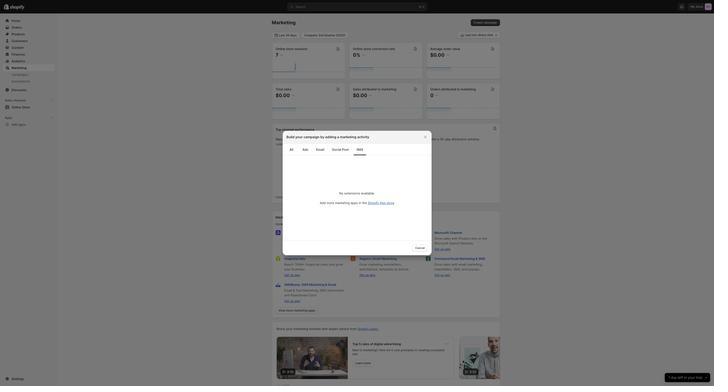 Task type: locate. For each thing, give the bounding box(es) containing it.
set up app link for snapchat ads reach 750m+ snapchat users and grow your business set up app
[[285, 273, 301, 277]]

add
[[12, 123, 18, 126], [320, 201, 326, 205]]

channels
[[13, 99, 26, 102]]

and left connect
[[325, 237, 331, 240]]

2 horizontal spatial no change image
[[447, 53, 449, 57]]

up inside microsoft channel grow sales with product ads on the microsoft search network. set up app
[[441, 247, 444, 251]]

more inside reporting is based on your utm parameters and connected app activities to your online store. reported with a 30-day attribution window. learn more
[[285, 142, 293, 146]]

learn down reporting on the top of the page
[[276, 142, 284, 146]]

utm
[[316, 137, 324, 141]]

up up the omnisend at bottom
[[441, 247, 444, 251]]

1 attributed from the left
[[362, 87, 377, 91]]

ads inside button
[[303, 148, 309, 151]]

find
[[360, 241, 365, 245]]

of
[[370, 342, 373, 346]]

0 horizontal spatial add
[[12, 123, 18, 126]]

order
[[444, 47, 452, 51]]

boost your marketing mindset with expert advice from shopify learn.
[[277, 327, 379, 331]]

1 vertical spatial add
[[320, 201, 326, 205]]

0 vertical spatial boost
[[285, 237, 293, 240]]

1 horizontal spatial 5
[[392, 348, 393, 352]]

sms up marketing,
[[479, 257, 486, 261]]

on inside reporting is based on your utm parameters and connected app activities to your online store. reported with a 30-day attribution window. learn more
[[304, 137, 308, 141]]

all button
[[285, 144, 299, 155]]

2 online from the left
[[353, 47, 363, 51]]

app inside the snapchat ads reach 750m+ snapchat users and grow your business set up app
[[295, 273, 301, 277]]

set up app link for seguno: email marketing email marketing newsletters, automations, templates & restock set up app
[[360, 273, 376, 277]]

campaign
[[484, 21, 498, 24], [304, 135, 320, 139]]

ads down based
[[303, 148, 309, 151]]

5
[[359, 342, 361, 346], [392, 348, 393, 352]]

1 horizontal spatial online
[[353, 47, 363, 51]]

1 horizontal spatial sales
[[353, 87, 361, 91]]

store left conversion
[[364, 47, 371, 51]]

0 vertical spatial campaign
[[484, 21, 498, 24]]

add up shoppers,
[[320, 201, 326, 205]]

app down automations, on the right bottom
[[370, 273, 376, 277]]

app up the omnisend at bottom
[[445, 247, 451, 251]]

2 vertical spatial on
[[308, 241, 312, 245]]

1 vertical spatial ads
[[472, 237, 477, 240]]

online for 0%
[[353, 47, 363, 51]]

0 horizontal spatial search
[[296, 5, 306, 9]]

apps down the apps button
[[18, 123, 26, 126]]

products up try
[[373, 237, 386, 240]]

1 vertical spatial the
[[483, 237, 488, 240]]

store for 0%
[[364, 47, 371, 51]]

$0.00 for average
[[431, 52, 445, 58]]

sales for sales channels
[[5, 99, 12, 102]]

0 horizontal spatial no change image
[[292, 94, 295, 97]]

1 vertical spatial channel
[[284, 195, 296, 199]]

ads up network.
[[472, 237, 477, 240]]

0 vertical spatial ads
[[303, 148, 309, 151]]

& left restock
[[395, 267, 397, 271]]

with
[[431, 137, 437, 141], [452, 237, 458, 240], [285, 241, 291, 245], [452, 263, 458, 266], [322, 327, 328, 331]]

2:15
[[287, 370, 294, 374]]

newsletters, up templates
[[384, 263, 402, 266]]

store
[[286, 47, 294, 51], [364, 47, 371, 51], [387, 201, 395, 205]]

more up where on the bottom of page
[[380, 222, 388, 226]]

and inside smsbump: sms marketing & email email & text marketing, sms automation and abandoned carts set up app
[[285, 293, 290, 297]]

0 horizontal spatial $0.00
[[276, 93, 290, 98]]

no change image for 0
[[436, 94, 439, 97]]

sms inside button
[[357, 148, 364, 151]]

reach
[[285, 263, 294, 266]]

1 vertical spatial learn more link
[[353, 360, 374, 367]]

1 horizontal spatial learn
[[356, 361, 363, 365]]

on inside boost your brand presence and connect with customers on shop
[[308, 241, 312, 245]]

drive
[[435, 263, 443, 266]]

a left 30-
[[438, 137, 439, 141]]

total
[[276, 87, 283, 91]]

0 vertical spatial the
[[362, 201, 367, 205]]

view more marketing apps link
[[276, 307, 318, 314]]

0 horizontal spatial learn more link
[[276, 142, 293, 146]]

1 vertical spatial on
[[478, 237, 482, 240]]

with left customers
[[285, 241, 291, 245]]

shopify left the app
[[368, 201, 379, 205]]

1 vertical spatial learn
[[356, 361, 363, 365]]

and inside reporting is based on your utm parameters and connected app activities to your online store. reported with a 30-day attribution window. learn more
[[342, 137, 348, 141]]

try
[[379, 241, 383, 245]]

with down the channel
[[452, 237, 458, 240]]

snapchat up the 'reach'
[[285, 257, 299, 261]]

boost inside boost your brand presence and connect with customers on shop
[[285, 237, 293, 240]]

0 vertical spatial shopify
[[368, 201, 379, 205]]

no extensions available.
[[340, 191, 375, 195]]

0 vertical spatial learn
[[276, 142, 284, 146]]

sms,
[[454, 267, 462, 271]]

0 horizontal spatial by
[[321, 135, 325, 139]]

app inside seguno: email marketing email marketing newsletters, automations, templates & restock set up app
[[370, 273, 376, 277]]

learn more link down reporting on the top of the page
[[276, 142, 293, 146]]

app down business
[[295, 273, 301, 277]]

app inside microsoft channel grow sales with product ads on the microsoft search network. set up app
[[445, 247, 451, 251]]

reported
[[416, 137, 430, 141]]

promote
[[338, 222, 350, 226]]

0 vertical spatial on
[[304, 137, 308, 141]]

marketing,
[[303, 288, 319, 292]]

on
[[304, 137, 308, 141], [478, 237, 482, 240], [308, 241, 312, 245]]

channel up 'build'
[[282, 128, 294, 132]]

1 online from the left
[[276, 47, 285, 51]]

shopify
[[368, 201, 379, 205], [358, 327, 369, 331]]

marketing inside view more marketing apps link
[[294, 309, 308, 312]]

abandoned
[[291, 293, 308, 297]]

by
[[321, 135, 325, 139], [365, 222, 369, 226]]

sales inside "button"
[[5, 99, 12, 102]]

channel
[[282, 128, 294, 132], [284, 195, 296, 199]]

by inside dialog
[[321, 135, 325, 139]]

0 horizontal spatial a
[[337, 135, 339, 139]]

0 horizontal spatial the
[[362, 201, 367, 205]]

0 vertical spatial newsletters,
[[384, 263, 402, 266]]

app down abandoned in the bottom of the page
[[295, 299, 301, 303]]

apps
[[18, 123, 26, 126], [351, 201, 358, 205], [292, 215, 299, 219], [309, 309, 315, 312]]

on inside microsoft channel grow sales with product ads on the microsoft search network. set up app
[[478, 237, 482, 240]]

tab list inside build your campaign by adding a marketing activity dialog
[[285, 144, 430, 155]]

more down is
[[285, 142, 293, 146]]

shopify image
[[10, 5, 25, 10]]

set up app link down drive at the right bottom of the page
[[435, 273, 451, 277]]

store left "sessions"
[[286, 47, 294, 51]]

no
[[340, 191, 344, 195]]

0 horizontal spatial no change image
[[281, 53, 283, 57]]

online
[[276, 47, 285, 51], [353, 47, 363, 51]]

seguno:
[[360, 257, 372, 261]]

more
[[285, 142, 293, 146], [327, 201, 334, 205], [380, 222, 388, 226], [286, 309, 293, 312], [364, 361, 371, 365]]

1 vertical spatial microsoft
[[435, 241, 449, 245]]

rules
[[362, 342, 370, 346]]

learn inside learn more link
[[356, 361, 363, 365]]

1 vertical spatial campaign
[[304, 135, 320, 139]]

marketing
[[382, 87, 397, 91], [461, 87, 476, 91], [340, 135, 357, 139], [335, 201, 350, 205], [389, 222, 404, 226], [368, 263, 383, 266], [294, 309, 308, 312], [294, 327, 308, 331]]

1 horizontal spatial search
[[450, 241, 460, 245]]

top channel performance
[[276, 128, 315, 132]]

5:52 button
[[460, 337, 531, 379]]

0 vertical spatial snapchat
[[285, 257, 299, 261]]

1 horizontal spatial attributed
[[442, 87, 457, 91]]

$0.00 for sales
[[353, 93, 367, 98]]

5 inside new to marketing? here are 5 core principles to creating successful ads.
[[392, 348, 393, 352]]

1 vertical spatial 5
[[392, 348, 393, 352]]

1 horizontal spatial snapchat
[[306, 263, 320, 266]]

apps inside build your campaign by adding a marketing activity dialog
[[351, 201, 358, 205]]

your up "ideas"
[[366, 237, 372, 240]]

more down abandoned in the bottom of the page
[[286, 309, 293, 312]]

set up app link down abandoned in the bottom of the page
[[285, 299, 301, 303]]

learn more link
[[276, 142, 293, 146], [353, 360, 374, 367]]

online up 7
[[276, 47, 285, 51]]

products right promote
[[351, 222, 364, 226]]

add inside dialog
[[320, 201, 326, 205]]

shopify right from
[[358, 327, 369, 331]]

1 vertical spatial products
[[373, 237, 386, 240]]

adding right 'utm'
[[325, 135, 337, 139]]

0 vertical spatial 5
[[359, 342, 361, 346]]

view inside view more marketing apps link
[[279, 309, 286, 312]]

no change image right 0
[[436, 94, 439, 97]]

up down abandoned in the bottom of the page
[[290, 299, 294, 303]]

set up view more marketing apps on the bottom left of page
[[285, 299, 289, 303]]

1 vertical spatial boost
[[277, 327, 285, 331]]

text
[[296, 288, 302, 292]]

1 horizontal spatial campaign
[[484, 21, 498, 24]]

sales for sales attributed to marketing
[[353, 87, 361, 91]]

carts
[[309, 293, 317, 297]]

digital
[[374, 342, 383, 346]]

newsletters, inside the "omnisend email marketing & sms drive sales with email marketing, newsletters, sms, and popups set up app"
[[435, 267, 453, 271]]

on right based
[[304, 137, 308, 141]]

connected
[[349, 137, 364, 141]]

presence
[[311, 237, 325, 240]]

boost
[[285, 237, 293, 240], [277, 327, 285, 331]]

apps down carts
[[309, 309, 315, 312]]

no change image
[[281, 53, 283, 57], [369, 94, 372, 97], [436, 94, 439, 97]]

$0.00 down total sales
[[276, 93, 290, 98]]

and inside boost your brand presence and connect with customers on shop
[[325, 237, 331, 240]]

0 vertical spatial microsoft
[[435, 231, 449, 235]]

automations link
[[3, 78, 55, 85]]

0 vertical spatial channel
[[282, 128, 294, 132]]

top for top 5 rules of digital advertising
[[353, 342, 358, 346]]

add down apps
[[12, 123, 18, 126]]

up down automations, on the right bottom
[[366, 273, 369, 277]]

microsoft down grow
[[435, 241, 449, 245]]

0 horizontal spatial learn
[[276, 142, 284, 146]]

build your campaign by adding a marketing activity dialog
[[0, 131, 715, 255]]

$0.00 down sales attributed to marketing
[[353, 93, 367, 98]]

1 horizontal spatial adding
[[369, 222, 380, 226]]

0 vertical spatial sales
[[353, 87, 361, 91]]

attribution
[[452, 137, 467, 141]]

0 vertical spatial add
[[12, 123, 18, 126]]

up down business
[[290, 273, 294, 277]]

more for view more marketing apps
[[286, 309, 293, 312]]

your down the 'reach'
[[285, 267, 291, 271]]

microsoft channel grow sales with product ads on the microsoft search network. set up app
[[435, 231, 488, 251]]

5 left rules
[[359, 342, 361, 346]]

microsoft channel link
[[435, 231, 463, 235]]

0 horizontal spatial products
[[351, 222, 364, 226]]

2 horizontal spatial store
[[387, 201, 395, 205]]

and inside put your products where people go to find ideas to try and buy
[[384, 241, 389, 245]]

0 horizontal spatial store
[[286, 47, 294, 51]]

email
[[316, 148, 325, 151], [373, 257, 381, 261], [451, 257, 459, 261], [360, 263, 368, 266], [328, 283, 337, 287], [285, 288, 292, 292]]

0 horizontal spatial adding
[[325, 135, 337, 139]]

create campaign button
[[471, 19, 500, 26]]

your inside boost your brand presence and connect with customers on shop
[[294, 237, 300, 240]]

0 vertical spatial learn more link
[[276, 142, 293, 146]]

set down the 'reach'
[[285, 273, 289, 277]]

reporting is based on your utm parameters and connected app activities to your online store. reported with a 30-day attribution window. learn more
[[276, 137, 480, 146]]

put
[[360, 237, 365, 240]]

0 horizontal spatial sales
[[5, 99, 12, 102]]

5 right are
[[392, 348, 393, 352]]

0 horizontal spatial online
[[276, 47, 285, 51]]

and down email
[[462, 267, 468, 271]]

tab list containing all
[[285, 144, 430, 155]]

add apps button
[[3, 121, 55, 128]]

set up app link
[[435, 247, 451, 251], [285, 273, 301, 277], [360, 273, 376, 277], [435, 273, 451, 277], [285, 299, 301, 303]]

attributed for $0.00
[[362, 87, 377, 91]]

snapchat left users
[[306, 263, 320, 266]]

sessions
[[295, 47, 308, 51]]

sales down microsoft channel link
[[444, 237, 451, 240]]

2 vertical spatial ads
[[300, 257, 306, 261]]

newsletters,
[[384, 263, 402, 266], [435, 267, 453, 271]]

top up new
[[353, 342, 358, 346]]

tab list
[[285, 144, 430, 155]]

1 vertical spatial adding
[[369, 222, 380, 226]]

the right in
[[362, 201, 367, 205]]

build your campaign by adding a marketing activity
[[287, 135, 370, 139]]

marketing inside smsbump: sms marketing & email email & text marketing, sms automation and abandoned carts set up app
[[309, 283, 325, 287]]

with left 30-
[[431, 137, 437, 141]]

channel left report
[[284, 195, 296, 199]]

campaigns
[[12, 73, 28, 76]]

no change image right 7
[[281, 53, 283, 57]]

set down drive at the right bottom of the page
[[435, 273, 440, 277]]

$0.00
[[431, 52, 445, 58], [276, 93, 290, 98], [353, 93, 367, 98]]

0 vertical spatial view
[[276, 195, 283, 199]]

& left text
[[293, 288, 295, 292]]

put your products where people go to find ideas to try and buy
[[360, 237, 415, 245]]

a up 'social'
[[337, 135, 339, 139]]

by up "ideas"
[[365, 222, 369, 226]]

adding inside dialog
[[325, 135, 337, 139]]

in
[[359, 201, 362, 205]]

email down 'utm'
[[316, 148, 325, 151]]

store right the app
[[387, 201, 395, 205]]

0 vertical spatial by
[[321, 135, 325, 139]]

1 vertical spatial search
[[450, 241, 460, 245]]

learn more link down ads. at the bottom
[[353, 360, 374, 367]]

1 horizontal spatial the
[[483, 237, 488, 240]]

1 horizontal spatial learn more link
[[353, 360, 374, 367]]

newsletters, down drive at the right bottom of the page
[[435, 267, 453, 271]]

0 horizontal spatial top
[[276, 128, 282, 132]]

sms down connected
[[357, 148, 364, 151]]

2 horizontal spatial $0.00
[[431, 52, 445, 58]]

1 horizontal spatial no change image
[[369, 94, 372, 97]]

2 horizontal spatial no change image
[[436, 94, 439, 97]]

online up 0%
[[353, 47, 363, 51]]

go
[[408, 237, 412, 240]]

ads up 750m+
[[300, 257, 306, 261]]

1 vertical spatial newsletters,
[[435, 267, 453, 271]]

1 vertical spatial view
[[279, 309, 286, 312]]

email inside 'button'
[[316, 148, 325, 151]]

1 vertical spatial shopify
[[358, 327, 369, 331]]

with up sms,
[[452, 263, 458, 266]]

1 horizontal spatial $0.00
[[353, 93, 367, 98]]

1 vertical spatial by
[[365, 222, 369, 226]]

create campaign
[[474, 21, 498, 24]]

0 horizontal spatial campaign
[[304, 135, 320, 139]]

your inside dialog
[[296, 135, 303, 139]]

and inside the snapchat ads reach 750m+ snapchat users and grow your business set up app
[[330, 263, 335, 266]]

marketing inside seguno: email marketing email marketing newsletters, automations, templates & restock set up app
[[382, 257, 397, 261]]

core
[[394, 348, 400, 352]]

0 horizontal spatial snapchat
[[285, 257, 299, 261]]

1 horizontal spatial products
[[373, 237, 386, 240]]

ads inside the snapchat ads reach 750m+ snapchat users and grow your business set up app
[[300, 257, 306, 261]]

up inside the snapchat ads reach 750m+ snapchat users and grow your business set up app
[[290, 273, 294, 277]]

adding up "ideas"
[[369, 222, 380, 226]]

1 horizontal spatial top
[[353, 342, 358, 346]]

0 vertical spatial top
[[276, 128, 282, 132]]

view for view channel report
[[276, 195, 283, 199]]

apps left in
[[351, 201, 358, 205]]

app left activities
[[365, 137, 371, 141]]

and left grow
[[330, 263, 335, 266]]

0 vertical spatial adding
[[325, 135, 337, 139]]

channel inside button
[[284, 195, 296, 199]]

report
[[296, 195, 306, 199]]

1 horizontal spatial store
[[364, 47, 371, 51]]

set down automations, on the right bottom
[[360, 273, 365, 277]]

ads inside microsoft channel grow sales with product ads on the microsoft search network. set up app
[[472, 237, 477, 240]]

set down grow
[[435, 247, 440, 251]]

campaign down performance
[[304, 135, 320, 139]]

discounts
[[12, 88, 26, 92]]

more down the 'marketing?'
[[364, 361, 371, 365]]

the right "product"
[[483, 237, 488, 240]]

sales down the omnisend at bottom
[[443, 263, 451, 266]]

$0.00 for total
[[276, 93, 290, 98]]

2 vertical spatial sales
[[443, 263, 451, 266]]

and right try
[[384, 241, 389, 245]]

orders attributed to marketing
[[431, 87, 476, 91]]

2 attributed from the left
[[442, 87, 457, 91]]

add inside 'button'
[[12, 123, 18, 126]]

marketing
[[272, 20, 296, 25], [12, 66, 27, 70], [276, 215, 291, 219], [382, 257, 397, 261], [460, 257, 475, 261], [309, 283, 325, 287]]

email
[[459, 263, 467, 266]]

social post
[[332, 148, 349, 151]]

email up email
[[451, 257, 459, 261]]

1 horizontal spatial no change image
[[363, 53, 365, 57]]

more up shoppers,
[[327, 201, 334, 205]]

build
[[287, 135, 295, 139]]

1 horizontal spatial a
[[438, 137, 439, 141]]

average
[[431, 47, 443, 51]]

learn more
[[356, 361, 371, 365]]

$0.00 down average
[[431, 52, 445, 58]]

sms inside the "omnisend email marketing & sms drive sales with email marketing, newsletters, sms, and popups set up app"
[[479, 257, 486, 261]]

1 vertical spatial top
[[353, 342, 358, 346]]

shoppers,
[[316, 222, 330, 226]]

and inside the "omnisend email marketing & sms drive sales with email marketing, newsletters, sms, and popups set up app"
[[462, 267, 468, 271]]

boost for boost your brand presence and connect with customers on shop
[[285, 237, 293, 240]]

campaigns link
[[3, 71, 55, 78]]

& up automation
[[326, 283, 328, 287]]

app
[[365, 137, 371, 141], [445, 247, 451, 251], [295, 273, 301, 277], [370, 273, 376, 277], [445, 273, 451, 277], [295, 299, 301, 303]]

store.
[[407, 137, 415, 141]]

0 vertical spatial search
[[296, 5, 306, 9]]

2 microsoft from the top
[[435, 241, 449, 245]]

sales right the total on the left top
[[284, 87, 292, 91]]

more inside build your campaign by adding a marketing activity dialog
[[327, 201, 334, 205]]

1 vertical spatial sales
[[444, 237, 451, 240]]

channel for top
[[282, 128, 294, 132]]

no change image
[[363, 53, 365, 57], [447, 53, 449, 57], [292, 94, 295, 97]]

0 horizontal spatial attributed
[[362, 87, 377, 91]]

sales channels
[[5, 99, 26, 102]]

view inside view channel report button
[[276, 195, 283, 199]]

email inside the "omnisend email marketing & sms drive sales with email marketing, newsletters, sms, and popups set up app"
[[451, 257, 459, 261]]

set
[[435, 247, 440, 251], [285, 273, 289, 277], [360, 273, 365, 277], [435, 273, 440, 277], [285, 299, 289, 303]]

view for view more marketing apps
[[279, 309, 286, 312]]

products inside put your products where people go to find ideas to try and buy
[[373, 237, 386, 240]]

0 horizontal spatial newsletters,
[[384, 263, 402, 266]]

top up reporting on the top of the page
[[276, 128, 282, 132]]

and down the smsbump:
[[285, 293, 290, 297]]

0 vertical spatial sales
[[284, 87, 292, 91]]

up down drive at the right bottom of the page
[[441, 273, 444, 277]]

app inside reporting is based on your utm parameters and connected app activities to your online store. reported with a 30-day attribution window. learn more
[[365, 137, 371, 141]]

7
[[276, 52, 279, 58]]

1 vertical spatial sales
[[5, 99, 12, 102]]

app down the omnisend at bottom
[[445, 273, 451, 277]]

with inside reporting is based on your utm parameters and connected app activities to your online store. reported with a 30-day attribution window. learn more
[[431, 137, 437, 141]]

1 horizontal spatial add
[[320, 201, 326, 205]]

advertising
[[384, 342, 401, 346]]

1 horizontal spatial newsletters,
[[435, 267, 453, 271]]



Task type: describe. For each thing, give the bounding box(es) containing it.
no change image for 7
[[281, 53, 283, 57]]

attributed for 0
[[442, 87, 457, 91]]

campaign inside button
[[484, 21, 498, 24]]

social
[[332, 148, 341, 151]]

seguno: email marketing email marketing newsletters, automations, templates & restock set up app
[[360, 257, 409, 277]]

top for top channel performance
[[276, 128, 282, 132]]

750m+
[[295, 263, 305, 266]]

marketing inside seguno: email marketing email marketing newsletters, automations, templates & restock set up app
[[368, 263, 383, 266]]

smsbump: sms marketing & email link
[[285, 283, 337, 287]]

the inside microsoft channel grow sales with product ads on the microsoft search network. set up app
[[483, 237, 488, 240]]

ideas
[[366, 241, 374, 245]]

your inside put your products where people go to find ideas to try and buy
[[366, 237, 372, 240]]

with left expert
[[322, 327, 328, 331]]

restock
[[398, 267, 409, 271]]

⌘ k
[[419, 5, 425, 9]]

set inside microsoft channel grow sales with product ads on the microsoft search network. set up app
[[435, 247, 440, 251]]

home
[[12, 19, 20, 23]]

view channel report button
[[273, 194, 308, 200]]

and left promote
[[331, 222, 337, 226]]

app inside the "omnisend email marketing & sms drive sales with email marketing, newsletters, sms, and popups set up app"
[[445, 273, 451, 277]]

add for add apps
[[12, 123, 18, 126]]

automations,
[[360, 267, 379, 271]]

up inside smsbump: sms marketing & email email & text marketing, sms automation and abandoned carts set up app
[[290, 299, 294, 303]]

omnisend
[[435, 257, 450, 261]]

2:15 button
[[277, 337, 348, 379]]

with inside microsoft channel grow sales with product ads on the microsoft search network. set up app
[[452, 237, 458, 240]]

online store conversion rate
[[353, 47, 395, 51]]

marketing inside the "omnisend email marketing & sms drive sales with email marketing, newsletters, sms, and popups set up app"
[[460, 257, 475, 261]]

set up app link for microsoft channel grow sales with product ads on the microsoft search network. set up app
[[435, 247, 451, 251]]

grow
[[435, 237, 443, 240]]

a inside dialog
[[337, 135, 339, 139]]

email right seguno:
[[373, 257, 381, 261]]

5:52
[[470, 370, 477, 374]]

based
[[294, 137, 304, 141]]

set inside smsbump: sms marketing & email email & text marketing, sms automation and abandoned carts set up app
[[285, 299, 289, 303]]

boost for boost your marketing mindset with expert advice from shopify learn.
[[277, 327, 285, 331]]

1 horizontal spatial by
[[365, 222, 369, 226]]

no change image for order
[[447, 53, 449, 57]]

increase sessions, engage shoppers, and promote products by adding more marketing apps.
[[276, 222, 412, 226]]

email up automation
[[328, 283, 337, 287]]

ads button
[[299, 144, 313, 155]]

store inside build your campaign by adding a marketing activity dialog
[[387, 201, 395, 205]]

⌘
[[419, 5, 422, 9]]

more for learn more
[[364, 361, 371, 365]]

ads.
[[353, 352, 359, 356]]

sms right marketing, at the left bottom of the page
[[320, 288, 327, 292]]

up inside the "omnisend email marketing & sms drive sales with email marketing, newsletters, sms, and popups set up app"
[[441, 273, 444, 277]]

brand
[[301, 237, 310, 240]]

learn inside reporting is based on your utm parameters and connected app activities to your online store. reported with a 30-day attribution window. learn more
[[276, 142, 284, 146]]

your inside the snapchat ads reach 750m+ snapchat users and grow your business set up app
[[285, 267, 291, 271]]

shop
[[313, 241, 320, 245]]

omnisend email marketing & sms drive sales with email marketing, newsletters, sms, and popups set up app
[[435, 257, 486, 277]]

average order value
[[431, 47, 461, 51]]

add for add more marketing apps in the shopify app store
[[320, 201, 326, 205]]

app
[[380, 201, 386, 205]]

marketing link
[[3, 64, 55, 71]]

post
[[342, 148, 349, 151]]

online for 7
[[276, 47, 285, 51]]

all
[[290, 148, 294, 151]]

campaign inside dialog
[[304, 135, 320, 139]]

apps
[[5, 116, 12, 119]]

your down view more marketing apps link
[[286, 327, 293, 331]]

top 5 rules of digital advertising
[[353, 342, 401, 346]]

0%
[[353, 52, 361, 58]]

search inside microsoft channel grow sales with product ads on the microsoft search network. set up app
[[450, 241, 460, 245]]

seguno: email marketing link
[[360, 257, 397, 261]]

channel for view
[[284, 195, 296, 199]]

sales attributed to marketing
[[353, 87, 397, 91]]

home link
[[3, 17, 55, 24]]

window.
[[468, 137, 480, 141]]

sms button
[[353, 144, 367, 155]]

cancel
[[416, 246, 425, 250]]

set inside the "omnisend email marketing & sms drive sales with email marketing, newsletters, sms, and popups set up app"
[[435, 273, 440, 277]]

from
[[350, 327, 357, 331]]

sms up marketing, at the left bottom of the page
[[302, 283, 309, 287]]

a inside reporting is based on your utm parameters and connected app activities to your online store. reported with a 30-day attribution window. learn more
[[438, 137, 439, 141]]

connect
[[332, 237, 344, 240]]

app inside smsbump: sms marketing & email email & text marketing, sms automation and abandoned carts set up app
[[295, 299, 301, 303]]

marketing apps
[[276, 215, 299, 219]]

settings link
[[3, 376, 55, 382]]

boost your brand presence and connect with customers on shop
[[285, 237, 344, 245]]

cancel button
[[413, 245, 428, 251]]

view channel report
[[276, 195, 306, 199]]

conversion
[[372, 47, 389, 51]]

increase
[[276, 222, 288, 226]]

up inside seguno: email marketing email marketing newsletters, automations, templates & restock set up app
[[366, 273, 369, 277]]

rate
[[389, 47, 395, 51]]

snapchat ads link
[[285, 257, 306, 261]]

with inside the "omnisend email marketing & sms drive sales with email marketing, newsletters, sms, and popups set up app"
[[452, 263, 458, 266]]

newsletters, inside seguno: email marketing email marketing newsletters, automations, templates & restock set up app
[[384, 263, 402, 266]]

network.
[[461, 241, 474, 245]]

sales inside the "omnisend email marketing & sms drive sales with email marketing, newsletters, sms, and popups set up app"
[[443, 263, 451, 266]]

new
[[353, 348, 359, 352]]

& inside seguno: email marketing email marketing newsletters, automations, templates & restock set up app
[[395, 267, 397, 271]]

are
[[387, 348, 391, 352]]

more for add more marketing apps in the shopify app store
[[327, 201, 334, 205]]

creating
[[419, 348, 430, 352]]

set up app link for omnisend email marketing & sms drive sales with email marketing, newsletters, sms, and popups set up app
[[435, 273, 451, 277]]

1 vertical spatial snapchat
[[306, 263, 320, 266]]

0 horizontal spatial 5
[[359, 342, 361, 346]]

users
[[321, 263, 329, 266]]

apps up sessions,
[[292, 215, 299, 219]]

advice
[[340, 327, 349, 331]]

sessions,
[[289, 222, 303, 226]]

automations
[[12, 79, 30, 83]]

set inside the snapchat ads reach 750m+ snapchat users and grow your business set up app
[[285, 273, 289, 277]]

engage
[[304, 222, 315, 226]]

smsbump:
[[285, 283, 301, 287]]

set inside seguno: email marketing email marketing newsletters, automations, templates & restock set up app
[[360, 273, 365, 277]]

shopify inside build your campaign by adding a marketing activity dialog
[[368, 201, 379, 205]]

apps inside 'button'
[[18, 123, 26, 126]]

to inside reporting is based on your utm parameters and connected app activities to your online store. reported with a 30-day attribution window. learn more
[[386, 137, 389, 141]]

& inside the "omnisend email marketing & sms drive sales with email marketing, newsletters, sms, and popups set up app"
[[476, 257, 478, 261]]

successful
[[431, 348, 445, 352]]

activities
[[372, 137, 385, 141]]

with inside boost your brand presence and connect with customers on shop
[[285, 241, 291, 245]]

sales inside microsoft channel grow sales with product ads on the microsoft search network. set up app
[[444, 237, 451, 240]]

your left 'utm'
[[309, 137, 316, 141]]

store for 7
[[286, 47, 294, 51]]

no change image for store
[[363, 53, 365, 57]]

0
[[431, 93, 434, 98]]

where
[[387, 237, 396, 240]]

no change image for $0.00
[[369, 94, 372, 97]]

shopify app store link
[[368, 201, 395, 205]]

grow
[[336, 263, 343, 266]]

no change image for sales
[[292, 94, 295, 97]]

here
[[379, 348, 386, 352]]

set up app link for smsbump: sms marketing & email email & text marketing, sms automation and abandoned carts set up app
[[285, 299, 301, 303]]

apps.
[[404, 222, 412, 226]]

email down the smsbump:
[[285, 288, 292, 292]]

your left online
[[390, 137, 396, 141]]

online
[[397, 137, 406, 141]]

social post button
[[328, 144, 353, 155]]

people
[[397, 237, 407, 240]]

online store sessions
[[276, 47, 308, 51]]

email down seguno:
[[360, 263, 368, 266]]

add apps
[[12, 123, 26, 126]]

0 vertical spatial products
[[351, 222, 364, 226]]

smsbump: sms marketing & email email & text marketing, sms automation and abandoned carts set up app
[[285, 283, 344, 303]]

value
[[453, 47, 461, 51]]

1 microsoft from the top
[[435, 231, 449, 235]]

performance
[[295, 128, 315, 132]]

the inside build your campaign by adding a marketing activity dialog
[[362, 201, 367, 205]]



Task type: vqa. For each thing, say whether or not it's contained in the screenshot.
value
yes



